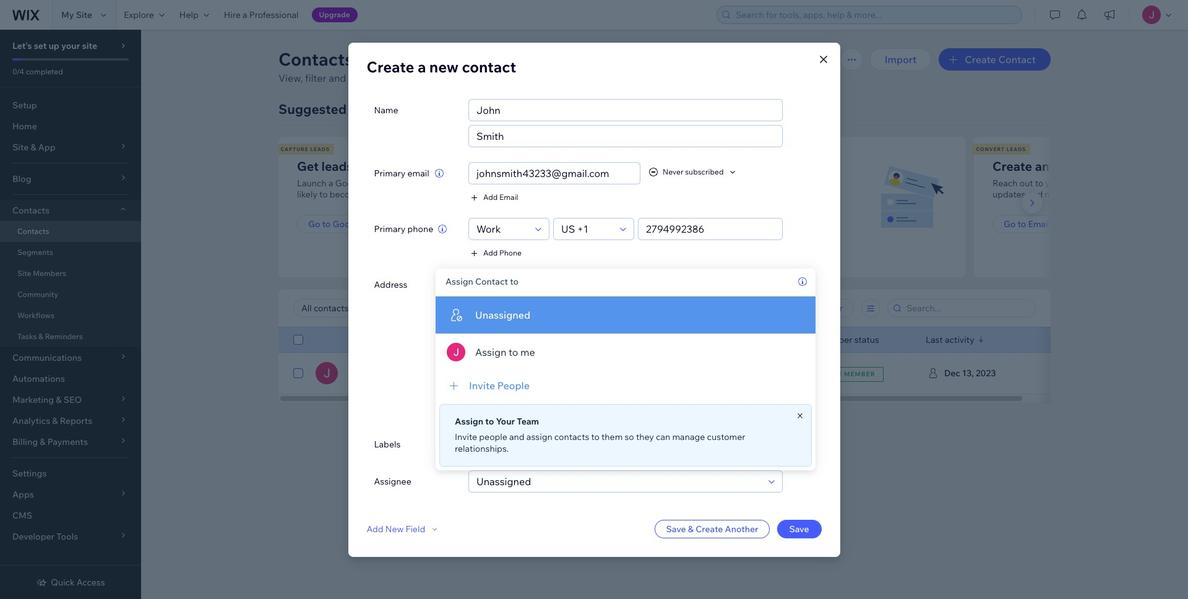Task type: vqa. For each thing, say whether or not it's contained in the screenshot.
experience the editor with tutorial templates
no



Task type: locate. For each thing, give the bounding box(es) containing it.
0 horizontal spatial import
[[656, 218, 684, 230]]

invite up relationships.
[[455, 431, 477, 443]]

1 vertical spatial ads
[[367, 178, 383, 189]]

your down an
[[1046, 178, 1064, 189]]

never subscribed
[[663, 167, 724, 176]]

manage left all
[[348, 72, 386, 84]]

your inside grow your contact list add contacts by importing them via gmail or a csv file.
[[680, 158, 706, 174]]

1 horizontal spatial email
[[1052, 158, 1085, 174]]

add for add new field
[[367, 523, 384, 534]]

add phone
[[483, 248, 522, 257]]

import down search for tools, apps, help & more... field
[[885, 53, 917, 66]]

them inside assign to your team invite people and assign contacts to them so they can manage customer relationships.
[[602, 431, 623, 443]]

your
[[496, 416, 515, 427]]

save inside 'button'
[[666, 523, 686, 534]]

tasks
[[17, 332, 37, 341]]

newsletters,
[[1134, 178, 1183, 189]]

contacts button
[[0, 200, 141, 221]]

them left the so at the bottom right
[[602, 431, 623, 443]]

import down file.
[[656, 218, 684, 230]]

type field up unassigned
[[473, 274, 597, 295]]

ads right become
[[367, 178, 383, 189]]

1 horizontal spatial site
[[76, 9, 92, 20]]

primary phone
[[374, 223, 433, 234]]

0 horizontal spatial phone
[[499, 248, 522, 257]]

a down leads
[[329, 178, 333, 189]]

hire
[[224, 9, 241, 20]]

to left me
[[509, 346, 518, 358]]

1 horizontal spatial go
[[1004, 218, 1016, 230]]

them inside grow your contact list add contacts by importing them via gmail or a csv file.
[[754, 178, 775, 189]]

go down updates
[[1004, 218, 1016, 230]]

1 horizontal spatial them
[[754, 178, 775, 189]]

manage inside assign to your team invite people and assign contacts to them so they can manage customer relationships.
[[672, 431, 705, 443]]

member
[[818, 334, 853, 345], [844, 370, 876, 378]]

0 vertical spatial phone
[[499, 248, 522, 257]]

contacts left me
[[554, 431, 589, 443]]

1 vertical spatial import
[[656, 218, 684, 230]]

settings link
[[0, 463, 141, 484]]

labels
[[374, 439, 401, 450]]

manage right the can
[[672, 431, 705, 443]]

go for create
[[1004, 218, 1016, 230]]

them down list
[[754, 178, 775, 189]]

add down grow
[[645, 178, 662, 189]]

james peterson
[[357, 367, 432, 379]]

list box
[[436, 296, 816, 371]]

let's
[[12, 40, 32, 51]]

save button
[[777, 520, 822, 538]]

0 vertical spatial them
[[754, 178, 775, 189]]

1 vertical spatial assign
[[475, 346, 507, 358]]

1 vertical spatial invite
[[455, 431, 477, 443]]

1 horizontal spatial &
[[688, 523, 694, 534]]

0 vertical spatial with
[[356, 158, 382, 174]]

0 vertical spatial primary
[[374, 167, 406, 179]]

to inside button
[[322, 218, 331, 230]]

grow your contact list add contacts by importing them via gmail or a csv file.
[[645, 158, 832, 200]]

None checkbox
[[293, 332, 303, 347]]

leads right convert
[[1007, 146, 1026, 152]]

setup link
[[0, 95, 141, 116]]

filter
[[305, 72, 327, 84]]

go to email marketing
[[1004, 218, 1094, 230]]

2 vertical spatial assign
[[455, 416, 483, 427]]

another
[[725, 523, 759, 534]]

out
[[1020, 178, 1033, 189]]

your right up
[[61, 40, 80, 51]]

Last name field
[[473, 125, 778, 146]]

member down status
[[844, 370, 876, 378]]

members
[[33, 269, 66, 278]]

contact inside grow your contact list add contacts by importing them via gmail or a csv file.
[[709, 158, 754, 174]]

customers
[[460, 72, 509, 84]]

add email
[[483, 192, 518, 202]]

settings
[[12, 468, 47, 479]]

None checkbox
[[293, 366, 303, 381]]

your right of
[[412, 72, 433, 84]]

with right "subscribers"
[[1115, 178, 1132, 189]]

1 vertical spatial google
[[335, 178, 365, 189]]

community link
[[0, 284, 141, 305]]

site down "member status"
[[826, 370, 842, 378]]

assign
[[446, 276, 473, 287], [475, 346, 507, 358], [455, 416, 483, 427]]

new
[[429, 57, 459, 76]]

explore
[[124, 9, 154, 20]]

to left your
[[485, 416, 494, 427]]

you
[[371, 101, 394, 117]]

campaign up "subscribers"
[[1087, 158, 1146, 174]]

go down likely
[[308, 218, 320, 230]]

activity
[[945, 334, 975, 345]]

them
[[754, 178, 775, 189], [602, 431, 623, 443]]

type field up add phone
[[473, 218, 532, 239]]

1 go from the left
[[308, 218, 320, 230]]

google
[[385, 158, 428, 174], [335, 178, 365, 189], [333, 218, 363, 230]]

1 horizontal spatial campaign
[[1087, 158, 1146, 174]]

0 vertical spatial people
[[463, 178, 492, 189]]

0 vertical spatial manage
[[348, 72, 386, 84]]

address inside button
[[499, 408, 528, 417]]

Unsaved view field
[[298, 300, 384, 317]]

email left target
[[408, 167, 429, 179]]

email up 'assign to me'
[[495, 334, 517, 345]]

1 vertical spatial type field
[[473, 274, 597, 295]]

0 vertical spatial type field
[[473, 218, 532, 239]]

go to email marketing button
[[993, 215, 1105, 233]]

campaign inside "create an email campaign reach out to your subscribers with newsletters, updates and more."
[[1087, 158, 1146, 174]]

2 save from the left
[[789, 523, 809, 534]]

create for create a new contact
[[367, 57, 414, 76]]

your up by
[[680, 158, 706, 174]]

1 vertical spatial people
[[479, 431, 507, 443]]

2 horizontal spatial site
[[826, 370, 842, 378]]

invite inside invite people button
[[469, 379, 495, 392]]

or
[[816, 178, 825, 189]]

1 vertical spatial contact
[[709, 158, 754, 174]]

email left marketing
[[1028, 218, 1051, 230]]

2 vertical spatial address
[[499, 408, 528, 417]]

invite up add address button
[[469, 379, 495, 392]]

2 vertical spatial google
[[333, 218, 363, 230]]

my site
[[61, 9, 92, 20]]

go inside button
[[1004, 218, 1016, 230]]

1 horizontal spatial contact
[[999, 53, 1036, 66]]

email inside "create an email campaign reach out to your subscribers with newsletters, updates and more."
[[1052, 158, 1085, 174]]

email right an
[[1052, 158, 1085, 174]]

to right likely
[[319, 189, 328, 200]]

assignee
[[374, 476, 411, 487]]

0 horizontal spatial leads.
[[365, 189, 388, 200]]

site
[[82, 40, 97, 51]]

0 vertical spatial campaign
[[1087, 158, 1146, 174]]

2 vertical spatial ads
[[365, 218, 381, 230]]

for
[[350, 101, 368, 117]]

0 horizontal spatial them
[[602, 431, 623, 443]]

1 vertical spatial leads.
[[365, 189, 388, 200]]

0 horizontal spatial &
[[38, 332, 43, 341]]

contacted me
[[552, 439, 610, 450]]

leads up "get"
[[310, 146, 330, 152]]

add left new
[[367, 523, 384, 534]]

2 leads from the left
[[1007, 146, 1026, 152]]

0 horizontal spatial leads
[[310, 146, 330, 152]]

1 vertical spatial phone
[[603, 334, 629, 345]]

2 go from the left
[[1004, 218, 1016, 230]]

2 horizontal spatial address
[[711, 334, 744, 345]]

1 vertical spatial them
[[602, 431, 623, 443]]

0 vertical spatial import
[[885, 53, 917, 66]]

0 horizontal spatial site
[[17, 269, 31, 278]]

people up add email button
[[463, 178, 492, 189]]

phone up 'assign contact to'
[[499, 248, 522, 257]]

1 vertical spatial &
[[688, 523, 694, 534]]

csv
[[645, 189, 663, 200]]

primary left phone
[[374, 223, 406, 234]]

a right or
[[827, 178, 832, 189]]

0 horizontal spatial go
[[308, 218, 320, 230]]

1 horizontal spatial contact
[[709, 158, 754, 174]]

& inside 'button'
[[688, 523, 694, 534]]

and inside assign to your team invite people and assign contacts to them so they can manage customer relationships.
[[509, 431, 525, 443]]

a inside grow your contact list add contacts by importing them via gmail or a csv file.
[[827, 178, 832, 189]]

Search... field
[[903, 300, 1032, 317]]

0 horizontal spatial with
[[356, 158, 382, 174]]

0 vertical spatial leads.
[[531, 72, 558, 84]]

1 primary from the top
[[374, 167, 406, 179]]

0 vertical spatial address
[[374, 279, 408, 290]]

people inside get leads with google ads launch a google ads campaign to target people likely to become leads.
[[463, 178, 492, 189]]

google down leads
[[335, 178, 365, 189]]

me
[[521, 346, 535, 358]]

& for create
[[688, 523, 694, 534]]

contacts down never
[[664, 178, 699, 189]]

to left target
[[427, 178, 435, 189]]

0 vertical spatial &
[[38, 332, 43, 341]]

None field
[[638, 434, 778, 455], [473, 471, 765, 492], [638, 434, 778, 455], [473, 471, 765, 492]]

assign up relationships.
[[455, 416, 483, 427]]

importing
[[712, 178, 752, 189]]

to down updates
[[1018, 218, 1026, 230]]

to right out
[[1035, 178, 1044, 189]]

import for import
[[885, 53, 917, 66]]

leads. right become
[[365, 189, 388, 200]]

with right leads
[[356, 158, 382, 174]]

contacts
[[661, 146, 694, 152]]

email inside button
[[499, 192, 518, 202]]

contact up importing
[[709, 158, 754, 174]]

contact
[[462, 57, 516, 76], [709, 158, 754, 174]]

1 horizontal spatial contacts
[[664, 178, 699, 189]]

primary right leads
[[374, 167, 406, 179]]

1 save from the left
[[666, 523, 686, 534]]

0/4 completed
[[12, 67, 63, 76]]

go inside button
[[308, 218, 320, 230]]

City field
[[473, 352, 619, 373]]

1 vertical spatial with
[[1115, 178, 1132, 189]]

create inside "create an email campaign reach out to your subscribers with newsletters, updates and more."
[[993, 158, 1033, 174]]

to left the so at the bottom right
[[591, 431, 600, 443]]

help button
[[172, 0, 216, 30]]

invite inside assign to your team invite people and assign contacts to them so they can manage customer relationships.
[[455, 431, 477, 443]]

go
[[308, 218, 320, 230], [1004, 218, 1016, 230]]

& for reminders
[[38, 332, 43, 341]]

to down become
[[322, 218, 331, 230]]

ads up target
[[431, 158, 454, 174]]

import
[[885, 53, 917, 66], [656, 218, 684, 230]]

contacts inside grow your contact list add contacts by importing them via gmail or a csv file.
[[664, 178, 699, 189]]

manage inside the contacts view, filter and manage all of your site's customers and leads.
[[348, 72, 386, 84]]

cms
[[12, 510, 32, 521]]

2 vertical spatial site
[[826, 370, 842, 378]]

0 horizontal spatial save
[[666, 523, 686, 534]]

people inside assign to your team invite people and assign contacts to them so they can manage customer relationships.
[[479, 431, 507, 443]]

2 type field from the top
[[473, 274, 597, 295]]

add phone button
[[469, 247, 522, 258]]

contacts inside the contacts view, filter and manage all of your site's customers and leads.
[[279, 48, 354, 70]]

and right filter
[[329, 72, 346, 84]]

campaign
[[1087, 158, 1146, 174], [385, 178, 425, 189]]

1 vertical spatial manage
[[672, 431, 705, 443]]

0 vertical spatial contact
[[462, 57, 516, 76]]

campaign left target
[[385, 178, 425, 189]]

1 leads from the left
[[310, 146, 330, 152]]

google down name
[[385, 158, 428, 174]]

Type field
[[473, 218, 532, 239], [473, 274, 597, 295]]

and down team
[[509, 431, 525, 443]]

and inside "create an email campaign reach out to your subscribers with newsletters, updates and more."
[[1028, 189, 1043, 200]]

1 vertical spatial email
[[1028, 218, 1051, 230]]

assign to me
[[475, 346, 535, 358]]

google down become
[[333, 218, 363, 230]]

1 horizontal spatial leads
[[1007, 146, 1026, 152]]

site inside sidebar element
[[17, 269, 31, 278]]

create for create an email campaign reach out to your subscribers with newsletters, updates and more.
[[993, 158, 1033, 174]]

people up relationships.
[[479, 431, 507, 443]]

list
[[277, 137, 1188, 277]]

cms link
[[0, 505, 141, 526]]

0 vertical spatial assign
[[446, 276, 473, 287]]

1 horizontal spatial save
[[789, 523, 809, 534]]

site for site member
[[826, 370, 842, 378]]

1 vertical spatial contacts
[[554, 431, 589, 443]]

tasks & reminders
[[17, 332, 83, 341]]

1 horizontal spatial manage
[[672, 431, 705, 443]]

1 horizontal spatial leads.
[[531, 72, 558, 84]]

ads inside button
[[365, 218, 381, 230]]

site down segments
[[17, 269, 31, 278]]

to down add phone
[[510, 276, 519, 287]]

contacts view, filter and manage all of your site's customers and leads.
[[279, 48, 560, 84]]

more.
[[1045, 189, 1068, 200]]

1 vertical spatial address
[[711, 334, 744, 345]]

field
[[406, 523, 425, 534]]

1 horizontal spatial address
[[499, 408, 528, 417]]

contact inside button
[[999, 53, 1036, 66]]

1 vertical spatial site
[[17, 269, 31, 278]]

save
[[666, 523, 686, 534], [789, 523, 809, 534]]

site members link
[[0, 263, 141, 284]]

contacts inside assign to your team invite people and assign contacts to them so they can manage customer relationships.
[[554, 431, 589, 443]]

0 vertical spatial invite
[[469, 379, 495, 392]]

automations link
[[0, 368, 141, 389]]

0 vertical spatial google
[[385, 158, 428, 174]]

email down email field
[[499, 192, 518, 202]]

updates
[[993, 189, 1026, 200]]

leads. right customers
[[531, 72, 558, 84]]

an
[[1035, 158, 1050, 174]]

your inside sidebar element
[[61, 40, 80, 51]]

0 horizontal spatial campaign
[[385, 178, 425, 189]]

add for add email
[[483, 192, 498, 202]]

& inside sidebar element
[[38, 332, 43, 341]]

workflows link
[[0, 305, 141, 326]]

site right my
[[76, 9, 92, 20]]

Search for tools, apps, help & more... field
[[732, 6, 1018, 24]]

add up 'assign contact to'
[[483, 248, 498, 257]]

1 horizontal spatial with
[[1115, 178, 1132, 189]]

leads
[[322, 158, 353, 174]]

a right of
[[418, 57, 426, 76]]

1 vertical spatial contact
[[475, 276, 508, 287]]

create inside button
[[965, 53, 996, 66]]

become
[[330, 189, 363, 200]]

2 vertical spatial email
[[495, 334, 517, 345]]

First name field
[[473, 99, 778, 120]]

add down invite people button
[[483, 408, 498, 417]]

& right the tasks
[[38, 332, 43, 341]]

ads left phone
[[365, 218, 381, 230]]

your inside the contacts view, filter and manage all of your site's customers and leads.
[[412, 72, 433, 84]]

0 vertical spatial contact
[[999, 53, 1036, 66]]

contact
[[999, 53, 1036, 66], [475, 276, 508, 287]]

and left more. at right
[[1028, 189, 1043, 200]]

phone down unassigned option
[[603, 334, 629, 345]]

get more contacts
[[629, 146, 694, 152]]

0 horizontal spatial contacts
[[554, 431, 589, 443]]

1 horizontal spatial import
[[885, 53, 917, 66]]

2 primary from the top
[[374, 223, 406, 234]]

go to google ads
[[308, 218, 381, 230]]

member left status
[[818, 334, 853, 345]]

Code field
[[558, 218, 616, 239]]

0 horizontal spatial address
[[374, 279, 408, 290]]

0 vertical spatial email
[[499, 192, 518, 202]]

assign up invite people button
[[475, 346, 507, 358]]

0 vertical spatial contacts
[[664, 178, 699, 189]]

save inside button
[[789, 523, 809, 534]]

a right hire
[[243, 9, 247, 20]]

1 vertical spatial primary
[[374, 223, 406, 234]]

file.
[[665, 189, 679, 200]]

& left another
[[688, 523, 694, 534]]

leads.
[[531, 72, 558, 84], [365, 189, 388, 200]]

assign down add phone button
[[446, 276, 473, 287]]

leads
[[310, 146, 330, 152], [1007, 146, 1026, 152]]

add
[[645, 178, 662, 189], [483, 192, 498, 202], [483, 248, 498, 257], [483, 408, 498, 417], [367, 523, 384, 534]]

add up add phone button
[[483, 192, 498, 202]]

contact right site's
[[462, 57, 516, 76]]

0 horizontal spatial contact
[[475, 276, 508, 287]]

1 vertical spatial campaign
[[385, 178, 425, 189]]

0 horizontal spatial manage
[[348, 72, 386, 84]]

to
[[427, 178, 435, 189], [1035, 178, 1044, 189], [319, 189, 328, 200], [322, 218, 331, 230], [1018, 218, 1026, 230], [510, 276, 519, 287], [509, 346, 518, 358], [485, 416, 494, 427], [591, 431, 600, 443]]



Task type: describe. For each thing, give the bounding box(es) containing it.
save & create another button
[[655, 520, 770, 538]]

suggested for you
[[279, 101, 394, 117]]

member status
[[818, 334, 879, 345]]

import contacts
[[656, 218, 723, 230]]

hire a professional
[[224, 9, 299, 20]]

email inside button
[[1028, 218, 1051, 230]]

Email field
[[473, 162, 636, 184]]

james
[[357, 367, 388, 379]]

workflows
[[17, 311, 54, 320]]

a inside get leads with google ads launch a google ads campaign to target people likely to become leads.
[[329, 178, 333, 189]]

list containing get leads with google ads
[[277, 137, 1188, 277]]

Street line 2 (Optional) field
[[473, 326, 778, 347]]

of
[[401, 72, 410, 84]]

leads for get
[[310, 146, 330, 152]]

primary for primary email
[[374, 167, 406, 179]]

0 vertical spatial site
[[76, 9, 92, 20]]

my
[[61, 9, 74, 20]]

add for add phone
[[483, 248, 498, 257]]

sidebar element
[[0, 30, 141, 599]]

Phone field
[[642, 218, 778, 239]]

via
[[777, 178, 789, 189]]

relationships.
[[455, 443, 509, 454]]

reach
[[993, 178, 1018, 189]]

leads for create
[[1007, 146, 1026, 152]]

assign for assign contact to
[[446, 276, 473, 287]]

add email button
[[469, 192, 518, 203]]

import for import contacts
[[656, 218, 684, 230]]

segments
[[17, 248, 53, 257]]

customer
[[707, 431, 746, 443]]

quick access
[[51, 577, 105, 588]]

capture leads
[[281, 146, 330, 152]]

assign for assign to me
[[475, 346, 507, 358]]

so
[[625, 431, 634, 443]]

go to google ads button
[[297, 215, 392, 233]]

a inside hire a professional link
[[243, 9, 247, 20]]

to inside button
[[1018, 218, 1026, 230]]

google inside button
[[333, 218, 363, 230]]

assign inside assign to your team invite people and assign contacts to them so they can manage customer relationships.
[[455, 416, 483, 427]]

get
[[629, 146, 640, 152]]

hire a professional link
[[216, 0, 306, 30]]

contact for assign
[[475, 276, 508, 287]]

campaign inside get leads with google ads launch a google ads campaign to target people likely to become leads.
[[385, 178, 425, 189]]

all
[[388, 72, 398, 84]]

add for add address
[[483, 408, 498, 417]]

james peterson image
[[316, 362, 338, 384]]

automations
[[12, 373, 65, 384]]

team
[[517, 416, 539, 427]]

0 horizontal spatial contact
[[462, 57, 516, 76]]

access
[[77, 577, 105, 588]]

0 vertical spatial ads
[[431, 158, 454, 174]]

status
[[855, 334, 879, 345]]

phone
[[408, 223, 433, 234]]

site for site members
[[17, 269, 31, 278]]

1 horizontal spatial phone
[[603, 334, 629, 345]]

create for create contact
[[965, 53, 996, 66]]

up
[[49, 40, 59, 51]]

Street field
[[473, 300, 778, 321]]

site member
[[826, 370, 876, 378]]

home link
[[0, 116, 141, 137]]

setup
[[12, 100, 37, 111]]

list box containing unassigned
[[436, 296, 816, 371]]

save & create another
[[666, 523, 759, 534]]

your inside "create an email campaign reach out to your subscribers with newsletters, updates and more."
[[1046, 178, 1064, 189]]

to inside "create an email campaign reach out to your subscribers with newsletters, updates and more."
[[1035, 178, 1044, 189]]

save for save
[[789, 523, 809, 534]]

quick access button
[[36, 577, 105, 588]]

0 horizontal spatial email
[[408, 167, 429, 179]]

more
[[642, 146, 660, 152]]

unassigned
[[475, 309, 531, 321]]

suggested
[[279, 101, 347, 117]]

list
[[757, 158, 775, 174]]

assign contact to
[[446, 276, 519, 287]]

convert leads
[[976, 146, 1026, 152]]

add inside grow your contact list add contacts by importing them via gmail or a csv file.
[[645, 178, 662, 189]]

invite people
[[469, 379, 530, 392]]

james.peterson1902@gmail.com
[[495, 368, 629, 379]]

home
[[12, 121, 37, 132]]

create inside 'button'
[[696, 523, 723, 534]]

grow
[[645, 158, 677, 174]]

leads. inside the contacts view, filter and manage all of your site's customers and leads.
[[531, 72, 558, 84]]

can
[[656, 431, 671, 443]]

subscribers
[[1066, 178, 1113, 189]]

capture
[[281, 146, 309, 152]]

professional
[[249, 9, 299, 20]]

likely
[[297, 189, 318, 200]]

reminders
[[45, 332, 83, 341]]

0 vertical spatial member
[[818, 334, 853, 345]]

contacts inside button
[[686, 218, 723, 230]]

gmail
[[791, 178, 815, 189]]

1 type field from the top
[[473, 218, 532, 239]]

add new field button
[[367, 523, 440, 534]]

phone inside button
[[499, 248, 522, 257]]

save for save & create another
[[666, 523, 686, 534]]

13,
[[962, 368, 974, 379]]

add address button
[[469, 407, 528, 418]]

assign to your team invite people and assign contacts to them so they can manage customer relationships.
[[455, 416, 746, 454]]

import contacts button
[[645, 215, 734, 233]]

with inside get leads with google ads launch a google ads campaign to target people likely to become leads.
[[356, 158, 382, 174]]

segments link
[[0, 242, 141, 263]]

peterson
[[390, 367, 432, 379]]

customers
[[480, 439, 525, 450]]

name
[[374, 104, 398, 115]]

last activity
[[926, 334, 975, 345]]

completed
[[26, 67, 63, 76]]

with inside "create an email campaign reach out to your subscribers with newsletters, updates and more."
[[1115, 178, 1132, 189]]

create contact button
[[939, 48, 1051, 71]]

primary for primary phone
[[374, 223, 406, 234]]

filter
[[822, 303, 843, 314]]

dec 13, 2023
[[945, 368, 996, 379]]

they
[[636, 431, 654, 443]]

Country field
[[473, 378, 606, 399]]

new
[[385, 523, 404, 534]]

quick
[[51, 577, 75, 588]]

go for get
[[308, 218, 320, 230]]

1 vertical spatial member
[[844, 370, 876, 378]]

and right customers
[[511, 72, 528, 84]]

create an email campaign reach out to your subscribers with newsletters, updates and more.
[[993, 158, 1183, 200]]

get leads with google ads launch a google ads campaign to target people likely to become leads.
[[297, 158, 492, 200]]

create a new contact
[[367, 57, 516, 76]]

get
[[297, 158, 319, 174]]

leads. inside get leads with google ads launch a google ads campaign to target people likely to become leads.
[[365, 189, 388, 200]]

target
[[437, 178, 461, 189]]

create contact
[[965, 53, 1036, 66]]

contacts inside dropdown button
[[12, 205, 50, 216]]

contact for create
[[999, 53, 1036, 66]]

unassigned option
[[436, 296, 816, 334]]

filter button
[[800, 299, 854, 318]]

upgrade
[[319, 10, 350, 19]]

dec
[[945, 368, 961, 379]]

never subscribed button
[[648, 166, 739, 177]]

site's
[[435, 72, 458, 84]]

never
[[663, 167, 684, 176]]

launch
[[297, 178, 327, 189]]



